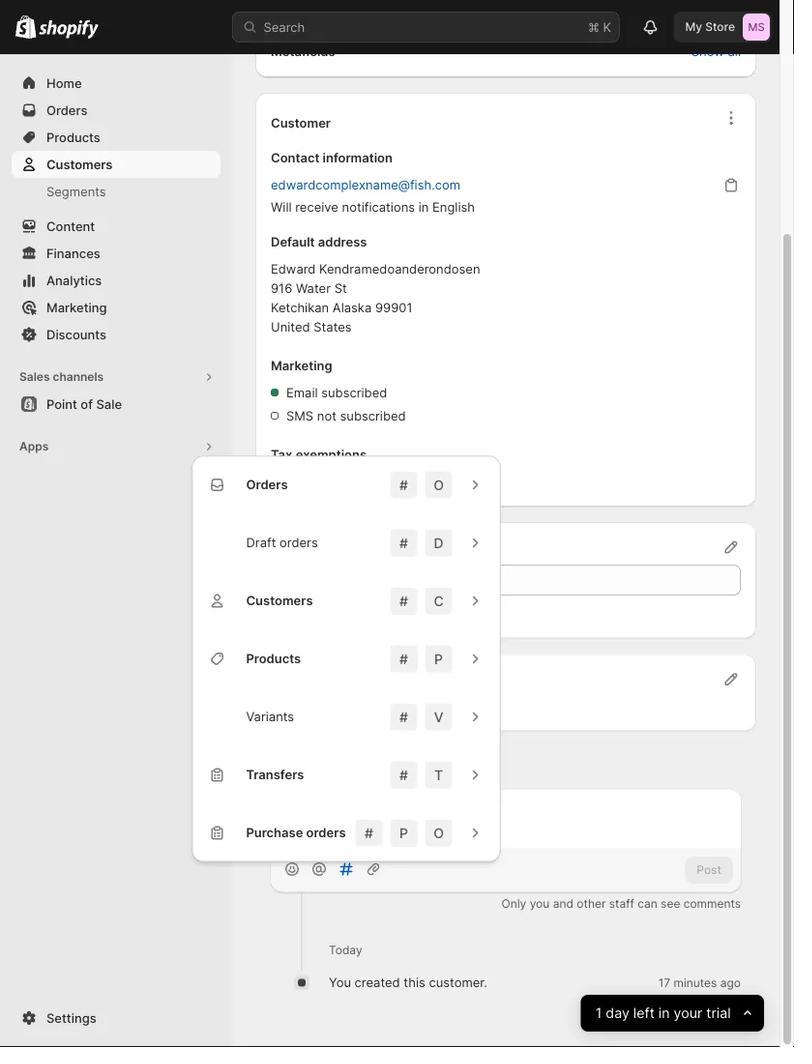 Task type: locate. For each thing, give the bounding box(es) containing it.
products link
[[12, 124, 221, 151]]

today
[[329, 944, 362, 958]]

0 horizontal spatial shopify image
[[15, 15, 36, 38]]

0 horizontal spatial customers
[[46, 157, 113, 172]]

shopify image
[[15, 15, 36, 38], [39, 20, 99, 39]]

default address
[[271, 235, 367, 250]]

products down 'orders' link on the left
[[46, 130, 100, 145]]

timeline
[[282, 765, 338, 781]]

marketing
[[46, 300, 107, 315], [271, 358, 332, 373]]

no exemptions
[[271, 474, 360, 489]]

default
[[271, 235, 315, 250]]

you created this customer.
[[329, 976, 487, 991]]

exemptions down tax exemptions
[[291, 474, 360, 489]]

customer.
[[429, 976, 487, 991]]

my store image
[[743, 14, 770, 41]]

Leave a comment... text field
[[330, 810, 729, 829]]

0 horizontal spatial marketing
[[46, 300, 107, 315]]

o up d
[[433, 478, 444, 494]]

1 vertical spatial orders
[[246, 478, 288, 493]]

point
[[46, 397, 77, 412]]

subscribed down email subscribed
[[340, 409, 406, 424]]

marketing up email
[[271, 358, 332, 373]]

discounts
[[46, 327, 106, 342]]

0 vertical spatial in
[[418, 200, 429, 215]]

minutes
[[674, 977, 717, 991]]

marketing up discounts
[[46, 300, 107, 315]]

content
[[46, 219, 95, 234]]

other
[[577, 897, 606, 911]]

information
[[323, 151, 393, 166]]

you
[[329, 976, 351, 991]]

1 vertical spatial subscribed
[[340, 409, 406, 424]]

subscribed
[[321, 385, 387, 400], [340, 409, 406, 424]]

them
[[323, 699, 354, 714]]

c
[[434, 594, 444, 610]]

ketchikan
[[271, 300, 329, 315]]

0 vertical spatial subscribed
[[321, 385, 387, 400]]

# for products
[[400, 652, 408, 668]]

sms not subscribed
[[286, 409, 406, 424]]

0 horizontal spatial in
[[418, 200, 429, 215]]

email
[[286, 385, 318, 400]]

in left english
[[418, 200, 429, 215]]

show all link
[[691, 42, 741, 61]]

1 vertical spatial products
[[246, 652, 301, 667]]

in inside dropdown button
[[659, 1005, 670, 1022]]

1 vertical spatial o
[[433, 826, 444, 842]]

orders link
[[12, 97, 221, 124]]

only
[[502, 897, 526, 911]]

1 horizontal spatial customers
[[246, 594, 313, 609]]

united
[[271, 320, 310, 335]]

just
[[271, 699, 296, 714]]

0 vertical spatial orders
[[280, 536, 318, 551]]

1 vertical spatial customers
[[246, 594, 313, 609]]

1 day left in your trial button
[[581, 995, 764, 1032]]

alaska
[[333, 300, 372, 315]]

0 vertical spatial p
[[434, 652, 443, 668]]

exemptions for tax exemptions
[[296, 447, 367, 462]]

orders down the "home"
[[46, 103, 87, 118]]

1 vertical spatial p
[[400, 826, 408, 842]]

customers down tags
[[246, 594, 313, 609]]

st
[[334, 281, 347, 296]]

point of sale link
[[12, 391, 221, 418]]

finances link
[[12, 240, 221, 267]]

1 horizontal spatial products
[[246, 652, 301, 667]]

analytics link
[[12, 267, 221, 294]]

call
[[300, 699, 320, 714]]

segments link
[[12, 178, 221, 205]]

created
[[355, 976, 400, 991]]

1 vertical spatial in
[[659, 1005, 670, 1022]]

orders right draft
[[280, 536, 318, 551]]

0 horizontal spatial p
[[400, 826, 408, 842]]

can
[[638, 897, 657, 911]]

orders for draft orders
[[280, 536, 318, 551]]

p for products
[[434, 652, 443, 668]]

best
[[277, 607, 301, 621]]

1 horizontal spatial in
[[659, 1005, 670, 1022]]

None text field
[[271, 565, 741, 596]]

address
[[318, 235, 367, 250]]

purchase
[[246, 826, 303, 841]]

orders down tax
[[246, 478, 288, 493]]

1 horizontal spatial marketing
[[271, 358, 332, 373]]

1 vertical spatial orders
[[306, 826, 346, 841]]

purchase orders
[[246, 826, 346, 841]]

o down t at the right bottom of page
[[433, 826, 444, 842]]

0 horizontal spatial products
[[46, 130, 100, 145]]

o
[[433, 478, 444, 494], [433, 826, 444, 842]]

orders right purchase
[[306, 826, 346, 841]]

kendramedoanderondosen
[[319, 262, 480, 277]]

subscribed up the sms not subscribed at the top
[[321, 385, 387, 400]]

d
[[434, 536, 444, 552]]

0 vertical spatial o
[[433, 478, 444, 494]]

exemptions
[[296, 447, 367, 462], [291, 474, 360, 489]]

p
[[434, 652, 443, 668], [400, 826, 408, 842]]

notifications
[[342, 200, 415, 215]]

products
[[46, 130, 100, 145], [246, 652, 301, 667]]

customers up segments
[[46, 157, 113, 172]]

orders for purchase orders
[[306, 826, 346, 841]]

products up just
[[246, 652, 301, 667]]

exemptions up the no exemptions
[[296, 447, 367, 462]]

0 vertical spatial products
[[46, 130, 100, 145]]

in for notifications
[[418, 200, 429, 215]]

# for transfers
[[400, 768, 408, 784]]

customers link
[[12, 151, 221, 178]]

0 vertical spatial exemptions
[[296, 447, 367, 462]]

p for purchase orders
[[400, 826, 408, 842]]

sales channels
[[19, 370, 104, 384]]

0 vertical spatial orders
[[46, 103, 87, 118]]

trial
[[707, 1005, 731, 1022]]

1 horizontal spatial p
[[434, 652, 443, 668]]

⌘
[[588, 19, 599, 34]]

tags
[[271, 540, 300, 555]]

#
[[400, 478, 408, 494], [400, 536, 408, 552], [400, 594, 408, 610], [400, 652, 408, 668], [400, 710, 408, 726], [400, 768, 408, 784], [365, 826, 373, 842]]

in right left
[[659, 1005, 670, 1022]]

1 vertical spatial exemptions
[[291, 474, 360, 489]]

edwardcomplexname@fish.com button
[[259, 172, 472, 199]]

states
[[314, 320, 352, 335]]



Task type: vqa. For each thing, say whether or not it's contained in the screenshot.


Task type: describe. For each thing, give the bounding box(es) containing it.
edward
[[271, 262, 316, 277]]

store
[[705, 20, 735, 34]]

settings
[[46, 1011, 96, 1026]]

apps
[[19, 440, 49, 454]]

show
[[691, 44, 724, 59]]

show all
[[691, 44, 741, 59]]

water
[[296, 281, 331, 296]]

# for purchase orders
[[365, 826, 373, 842]]

# for orders
[[400, 478, 408, 494]]

my
[[685, 20, 702, 34]]

0 vertical spatial customers
[[46, 157, 113, 172]]

1 horizontal spatial orders
[[246, 478, 288, 493]]

friends
[[304, 607, 345, 621]]

in for left
[[659, 1005, 670, 1022]]

edwardcomplexname@fish.com
[[271, 178, 460, 193]]

your
[[674, 1005, 703, 1022]]

just call them ed
[[271, 699, 372, 714]]

settings link
[[12, 1005, 221, 1032]]

17
[[658, 977, 670, 991]]

english
[[432, 200, 475, 215]]

ago
[[720, 977, 741, 991]]

1
[[596, 1005, 602, 1022]]

exemptions for no exemptions
[[291, 474, 360, 489]]

marketing link
[[12, 294, 221, 321]]

17 minutes ago
[[658, 977, 741, 991]]

post button
[[685, 857, 733, 884]]

draft orders
[[246, 536, 318, 551]]

0 horizontal spatial orders
[[46, 103, 87, 118]]

content link
[[12, 213, 221, 240]]

discounts link
[[12, 321, 221, 348]]

analytics
[[46, 273, 102, 288]]

sale
[[96, 397, 122, 412]]

t
[[434, 768, 443, 784]]

99901
[[375, 300, 412, 315]]

⌘ k
[[588, 19, 611, 34]]

draft
[[246, 536, 276, 551]]

email subscribed
[[286, 385, 387, 400]]

segments
[[46, 184, 106, 199]]

will
[[271, 200, 292, 215]]

v
[[434, 710, 443, 726]]

sales channels button
[[12, 364, 221, 391]]

no
[[271, 474, 288, 489]]

home link
[[12, 70, 221, 97]]

comments
[[684, 897, 741, 911]]

home
[[46, 75, 82, 90]]

ed
[[357, 699, 372, 714]]

1 o from the top
[[433, 478, 444, 494]]

tax
[[271, 447, 292, 462]]

day
[[606, 1005, 630, 1022]]

apps button
[[12, 433, 221, 460]]

point of sale
[[46, 397, 122, 412]]

channels
[[53, 370, 104, 384]]

avatar with initials m a image
[[282, 802, 318, 837]]

sales
[[19, 370, 50, 384]]

point of sale button
[[0, 391, 232, 418]]

all
[[728, 44, 741, 59]]

of
[[81, 397, 93, 412]]

tax exemptions
[[271, 447, 367, 462]]

and
[[553, 897, 573, 911]]

1 day left in your trial
[[596, 1005, 731, 1022]]

# for customers
[[400, 594, 408, 610]]

1 vertical spatial marketing
[[271, 358, 332, 373]]

1 horizontal spatial shopify image
[[39, 20, 99, 39]]

staff
[[609, 897, 634, 911]]

transfers
[[246, 768, 304, 783]]

only you and other staff can see comments
[[502, 897, 741, 911]]

my store
[[685, 20, 735, 34]]

not
[[317, 409, 336, 424]]

sms
[[286, 409, 313, 424]]

edward kendramedoanderondosen 916 water st ketchikan alaska 99901 united states
[[271, 262, 480, 335]]

you
[[530, 897, 550, 911]]

finances
[[46, 246, 100, 261]]

k
[[603, 19, 611, 34]]

this
[[404, 976, 425, 991]]

contact information
[[271, 151, 393, 166]]

0 vertical spatial marketing
[[46, 300, 107, 315]]

left
[[634, 1005, 655, 1022]]

metafields
[[271, 44, 335, 59]]

customer
[[271, 116, 331, 131]]

post
[[697, 864, 721, 878]]

contact
[[271, 151, 320, 166]]

will receive notifications in english
[[271, 200, 475, 215]]

2 o from the top
[[433, 826, 444, 842]]

search
[[264, 19, 305, 34]]

see
[[661, 897, 680, 911]]

receive
[[295, 200, 338, 215]]



